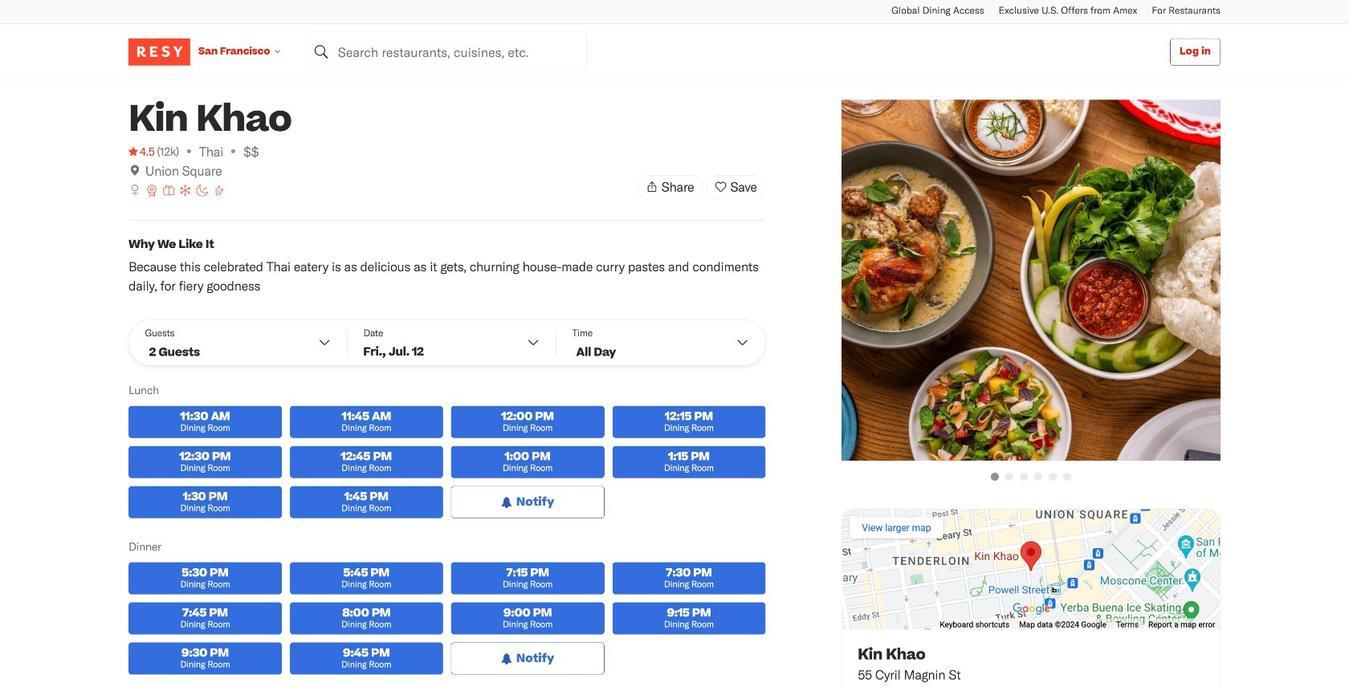 Task type: locate. For each thing, give the bounding box(es) containing it.
None field
[[305, 32, 587, 72]]



Task type: describe. For each thing, give the bounding box(es) containing it.
4.5 out of 5 stars image
[[128, 143, 155, 159]]

Search restaurants, cuisines, etc. text field
[[305, 32, 587, 72]]



Task type: vqa. For each thing, say whether or not it's contained in the screenshot.
Search restaurants, cuisines, etc. 'text box'
yes



